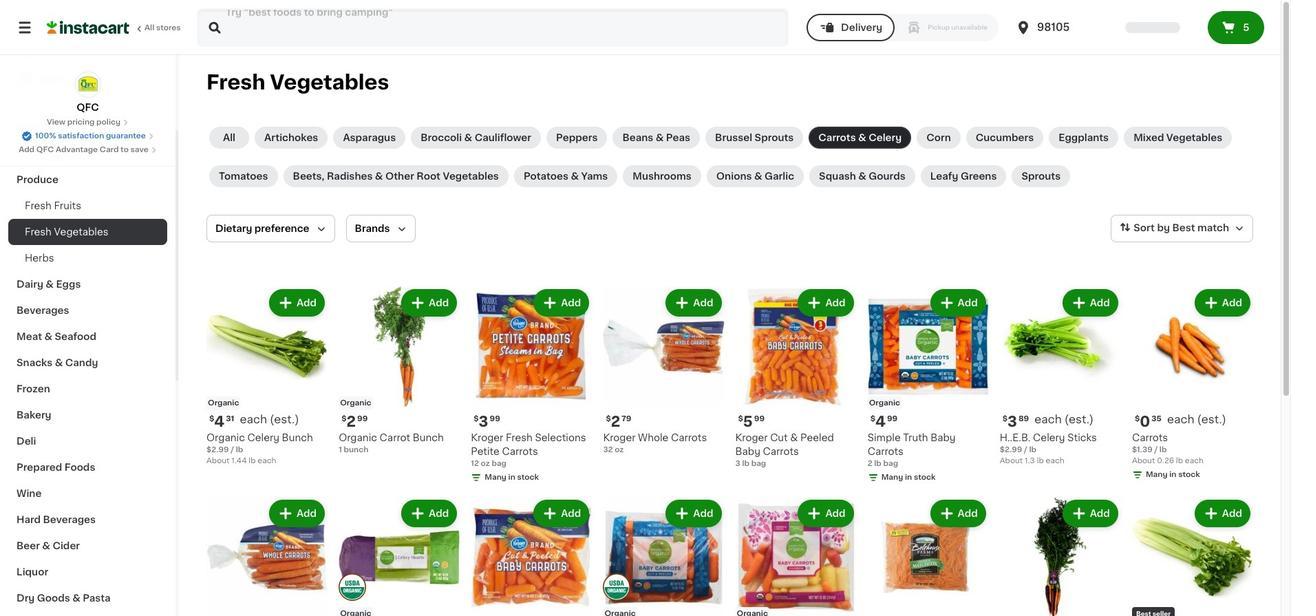 Task type: vqa. For each thing, say whether or not it's contained in the screenshot.
each (est.)
yes



Task type: locate. For each thing, give the bounding box(es) containing it.
dry
[[17, 593, 35, 603]]

1 horizontal spatial (est.)
[[1065, 414, 1094, 425]]

1 horizontal spatial bunch
[[413, 433, 444, 443]]

0 horizontal spatial many
[[485, 474, 507, 481]]

1 $2.99 from the left
[[207, 446, 229, 454]]

product group containing 5
[[736, 286, 857, 470]]

many in stock down 0.26
[[1146, 471, 1201, 479]]

1.44
[[232, 457, 247, 465]]

0 horizontal spatial /
[[231, 446, 234, 454]]

2 4 from the left
[[876, 415, 886, 429]]

2 99 from the left
[[490, 415, 500, 423]]

0 horizontal spatial 4
[[214, 415, 225, 429]]

$ 2 99
[[342, 415, 368, 429]]

4 $ from the left
[[606, 415, 611, 423]]

3 $ from the left
[[474, 415, 479, 423]]

2 for organic carrot bunch
[[347, 415, 356, 429]]

1 horizontal spatial bag
[[752, 460, 766, 468]]

& right the broccoli
[[464, 133, 473, 143]]

2 kroger from the left
[[603, 433, 636, 443]]

& left garlic
[[755, 171, 763, 181]]

each (est.) right 35
[[1168, 414, 1227, 425]]

fresh left the selections
[[506, 433, 533, 443]]

& for snacks & candy
[[55, 358, 63, 368]]

0 horizontal spatial all
[[145, 24, 154, 32]]

1 horizontal spatial 2
[[611, 415, 621, 429]]

/ inside carrots $1.39 / lb about 0.26 lb each
[[1155, 446, 1158, 454]]

brussel
[[715, 133, 753, 143]]

whole
[[638, 433, 669, 443]]

0 horizontal spatial qfc
[[36, 146, 54, 154]]

6 $ from the left
[[871, 415, 876, 423]]

each (est.) up sticks at the right bottom
[[1035, 414, 1094, 425]]

2 horizontal spatial (est.)
[[1198, 414, 1227, 425]]

1 horizontal spatial fresh vegetables
[[207, 72, 389, 92]]

& left pasta on the bottom left
[[72, 593, 80, 603]]

/ right $1.39
[[1155, 446, 1158, 454]]

prepared foods link
[[8, 454, 167, 481]]

kroger up petite
[[471, 433, 504, 443]]

4 for $ 4 31
[[214, 415, 225, 429]]

item badge image
[[603, 573, 631, 601]]

by
[[1158, 223, 1170, 233]]

about left 1.44 in the left bottom of the page
[[207, 457, 230, 465]]

5 $ from the left
[[738, 415, 743, 423]]

each right 1.44 in the left bottom of the page
[[258, 457, 276, 465]]

4 99 from the left
[[887, 415, 898, 423]]

carrots right petite
[[502, 447, 538, 457]]

3 up petite
[[479, 415, 488, 429]]

1 bag from the left
[[492, 460, 507, 468]]

(est.) for 3
[[1065, 414, 1094, 425]]

2 down simple
[[868, 460, 873, 468]]

3 99 from the left
[[754, 415, 765, 423]]

organic up $ 4 99
[[869, 399, 901, 407]]

$2.99 inside organic celery bunch $2.99 / lb about 1.44 lb each
[[207, 446, 229, 454]]

$ left 89
[[1003, 415, 1008, 423]]

2 up bunch
[[347, 415, 356, 429]]

99 up petite
[[490, 415, 500, 423]]

baby down $ 5 99
[[736, 447, 761, 457]]

3 inside kroger cut & peeled baby carrots 3 lb bag
[[736, 460, 741, 468]]

kroger inside kroger cut & peeled baby carrots 3 lb bag
[[736, 433, 768, 443]]

99
[[357, 415, 368, 423], [490, 415, 500, 423], [754, 415, 765, 423], [887, 415, 898, 423]]

kroger for 2
[[603, 433, 636, 443]]

$4.31 each (estimated) element
[[207, 413, 328, 431]]

other
[[386, 171, 414, 181]]

dry goods & pasta link
[[8, 585, 167, 611]]

79
[[622, 415, 632, 423]]

0 horizontal spatial many in stock
[[485, 474, 539, 481]]

0 horizontal spatial celery
[[247, 433, 280, 443]]

(est.) inside $4.31 each (estimated) element
[[270, 414, 299, 425]]

$ inside $ 5 99
[[738, 415, 743, 423]]

many in stock down simple truth baby carrots 2 lb bag
[[882, 474, 936, 481]]

99 inside $ 2 99
[[357, 415, 368, 423]]

$ up simple
[[871, 415, 876, 423]]

2 (est.) from the left
[[1065, 414, 1094, 425]]

bag down $ 5 99
[[752, 460, 766, 468]]

beets, radishes & other root vegetables link
[[283, 165, 509, 187]]

2 about from the left
[[1000, 457, 1023, 465]]

each (est.) for 3
[[1035, 414, 1094, 425]]

32
[[603, 446, 613, 454]]

bag down petite
[[492, 460, 507, 468]]

0 horizontal spatial 3
[[479, 415, 488, 429]]

qfc down 100%
[[36, 146, 54, 154]]

all for all stores
[[145, 24, 154, 32]]

bunch down $4.31 each (estimated) element
[[282, 433, 313, 443]]

& up "squash & gourds" link
[[859, 133, 867, 143]]

(est.) inside $0.35 each (estimated) element
[[1198, 414, 1227, 425]]

each inside h..e.b. celery sticks $2.99 / lb about 1.3 lb each
[[1046, 457, 1065, 465]]

& right meat
[[44, 332, 52, 341]]

2 horizontal spatial 2
[[868, 460, 873, 468]]

1 horizontal spatial $2.99
[[1000, 446, 1023, 454]]

1 vertical spatial all
[[223, 133, 236, 143]]

2 $2.99 from the left
[[1000, 446, 1023, 454]]

$ up petite
[[474, 415, 479, 423]]

& right cut
[[791, 433, 798, 443]]

artichokes
[[264, 133, 318, 143]]

bunch inside organic celery bunch $2.99 / lb about 1.44 lb each
[[282, 433, 313, 443]]

bunch for carrot
[[413, 433, 444, 443]]

baby inside simple truth baby carrots 2 lb bag
[[931, 433, 956, 443]]

2 horizontal spatial many
[[1146, 471, 1168, 479]]

2 bunch from the left
[[413, 433, 444, 443]]

potatoes & yams link
[[514, 165, 618, 187]]

0 horizontal spatial in
[[509, 474, 516, 481]]

celery
[[869, 133, 902, 143], [247, 433, 280, 443], [1033, 433, 1066, 443]]

0 horizontal spatial bunch
[[282, 433, 313, 443]]

Search field
[[198, 10, 788, 45]]

stock down simple truth baby carrots 2 lb bag
[[914, 474, 936, 481]]

tomatoes link
[[209, 165, 278, 187]]

2 horizontal spatial many in stock
[[1146, 471, 1201, 479]]

squash & gourds
[[819, 171, 906, 181]]

/ up 1.3
[[1025, 446, 1028, 454]]

artichokes link
[[255, 127, 328, 149]]

add
[[19, 146, 35, 154], [297, 298, 317, 308], [429, 298, 449, 308], [561, 298, 581, 308], [694, 298, 714, 308], [826, 298, 846, 308], [958, 298, 978, 308], [1090, 298, 1110, 308], [1223, 298, 1243, 308], [297, 509, 317, 519], [429, 509, 449, 519], [561, 509, 581, 519], [694, 509, 714, 519], [826, 509, 846, 519], [958, 509, 978, 519], [1090, 509, 1110, 519], [1223, 509, 1243, 519]]

1 horizontal spatial many in stock
[[882, 474, 936, 481]]

& right beer
[[42, 541, 50, 551]]

& left eggs
[[46, 280, 54, 289]]

yams
[[581, 171, 608, 181]]

(est.) up organic celery bunch $2.99 / lb about 1.44 lb each
[[270, 414, 299, 425]]

carrot
[[380, 433, 410, 443]]

bunch inside organic carrot bunch 1 bunch
[[413, 433, 444, 443]]

$ inside $ 2 79
[[606, 415, 611, 423]]

$ up kroger cut & peeled baby carrots 3 lb bag
[[738, 415, 743, 423]]

2 horizontal spatial /
[[1155, 446, 1158, 454]]

bunch right carrot
[[413, 433, 444, 443]]

beverages up cider
[[43, 515, 96, 525]]

celery for 4
[[247, 433, 280, 443]]

5
[[1244, 23, 1250, 32], [743, 415, 753, 429]]

fresh up all link
[[207, 72, 265, 92]]

celery down $4.31 each (estimated) element
[[247, 433, 280, 443]]

stock down kroger fresh selections petite carrots 12 oz bag
[[517, 474, 539, 481]]

many for 3
[[485, 474, 507, 481]]

oz
[[615, 446, 624, 454], [481, 460, 490, 468]]

0 vertical spatial sprouts
[[755, 133, 794, 143]]

3 left 89
[[1008, 415, 1018, 429]]

celery for 3
[[1033, 433, 1066, 443]]

mixed
[[1134, 133, 1165, 143]]

1 vertical spatial fresh vegetables
[[25, 227, 108, 237]]

organic down the $ 4 31
[[207, 433, 245, 443]]

wine
[[17, 489, 42, 498]]

1 each (est.) from the left
[[240, 414, 299, 425]]

2 left 79
[[611, 415, 621, 429]]

$ inside the $ 0 35
[[1135, 415, 1140, 423]]

frozen link
[[8, 376, 167, 402]]

in
[[1170, 471, 1177, 479], [509, 474, 516, 481], [905, 474, 912, 481]]

lb right 0.26
[[1177, 457, 1184, 465]]

99 inside $ 4 99
[[887, 415, 898, 423]]

3 for $ 3 89
[[1008, 415, 1018, 429]]

1 horizontal spatial 4
[[876, 415, 886, 429]]

1 horizontal spatial kroger
[[603, 433, 636, 443]]

beer & cider
[[17, 541, 80, 551]]

1 horizontal spatial celery
[[869, 133, 902, 143]]

celery inside organic celery bunch $2.99 / lb about 1.44 lb each
[[247, 433, 280, 443]]

1 horizontal spatial oz
[[615, 446, 624, 454]]

1 horizontal spatial 5
[[1244, 23, 1250, 32]]

1 vertical spatial sprouts
[[1022, 171, 1061, 181]]

each inside organic celery bunch $2.99 / lb about 1.44 lb each
[[258, 457, 276, 465]]

sprouts inside brussel sprouts link
[[755, 133, 794, 143]]

vegetables down the broccoli & cauliflower
[[443, 171, 499, 181]]

$ inside $ 4 99
[[871, 415, 876, 423]]

product group containing 0
[[1133, 286, 1254, 483]]

& left yams
[[571, 171, 579, 181]]

1 horizontal spatial all
[[223, 133, 236, 143]]

$ for $ 4 31
[[209, 415, 214, 423]]

1 horizontal spatial /
[[1025, 446, 1028, 454]]

cauliflower
[[475, 133, 532, 143]]

1 horizontal spatial about
[[1000, 457, 1023, 465]]

$ 2 79
[[606, 415, 632, 429]]

onions
[[717, 171, 752, 181]]

1 horizontal spatial in
[[905, 474, 912, 481]]

3 each (est.) from the left
[[1168, 414, 1227, 425]]

2 bag from the left
[[752, 460, 766, 468]]

add inside add qfc advantage card to save link
[[19, 146, 35, 154]]

0 horizontal spatial kroger
[[471, 433, 504, 443]]

celery inside h..e.b. celery sticks $2.99 / lb about 1.3 lb each
[[1033, 433, 1066, 443]]

0 vertical spatial qfc
[[77, 103, 99, 112]]

0 vertical spatial oz
[[615, 446, 624, 454]]

$2.99 down the $ 4 31
[[207, 446, 229, 454]]

organic for organic carrot bunch
[[340, 399, 371, 407]]

carrots down cut
[[763, 447, 799, 457]]

fresh vegetables
[[207, 72, 389, 92], [25, 227, 108, 237]]

add qfc advantage card to save link
[[19, 145, 157, 156]]

$0.35 each (estimated) element
[[1133, 413, 1254, 431]]

2 / from the left
[[1025, 446, 1028, 454]]

3 inside $3.89 each (estimated) element
[[1008, 415, 1018, 429]]

99 inside $ 3 99
[[490, 415, 500, 423]]

qfc up view pricing policy link
[[77, 103, 99, 112]]

fresh inside kroger fresh selections petite carrots 12 oz bag
[[506, 433, 533, 443]]

1 $ from the left
[[209, 415, 214, 423]]

organic carrot bunch 1 bunch
[[339, 433, 444, 454]]

1 horizontal spatial qfc
[[77, 103, 99, 112]]

$ inside $ 3 89
[[1003, 415, 1008, 423]]

0 horizontal spatial (est.)
[[270, 414, 299, 425]]

$2.99 for 4
[[207, 446, 229, 454]]

bag inside kroger fresh selections petite carrots 12 oz bag
[[492, 460, 507, 468]]

organic up 31
[[208, 399, 239, 407]]

garlic
[[765, 171, 795, 181]]

carrots up $1.39
[[1133, 433, 1169, 443]]

each (est.) inside $3.89 each (estimated) element
[[1035, 414, 1094, 425]]

delivery
[[841, 23, 883, 32]]

carrots up squash
[[819, 133, 856, 143]]

delivery button
[[807, 14, 895, 41]]

about inside carrots $1.39 / lb about 0.26 lb each
[[1133, 457, 1156, 465]]

root
[[417, 171, 441, 181]]

beverages down the dairy & eggs
[[17, 306, 69, 315]]

it
[[60, 46, 67, 56]]

lb down simple
[[875, 460, 882, 468]]

many in stock down kroger fresh selections petite carrots 12 oz bag
[[485, 474, 539, 481]]

$ inside the $ 4 31
[[209, 415, 214, 423]]

1 vertical spatial oz
[[481, 460, 490, 468]]

card
[[100, 146, 119, 154]]

5 inside button
[[1244, 23, 1250, 32]]

eggs
[[56, 280, 81, 289]]

2 $ from the left
[[342, 415, 347, 423]]

0 horizontal spatial bag
[[492, 460, 507, 468]]

1 kroger from the left
[[471, 433, 504, 443]]

each (est.) inside $0.35 each (estimated) element
[[1168, 414, 1227, 425]]

/ for 4
[[231, 446, 234, 454]]

4 up simple
[[876, 415, 886, 429]]

2 horizontal spatial 3
[[1008, 415, 1018, 429]]

0 horizontal spatial 2
[[347, 415, 356, 429]]

1 horizontal spatial 3
[[736, 460, 741, 468]]

2 horizontal spatial about
[[1133, 457, 1156, 465]]

100% satisfaction guarantee button
[[21, 128, 154, 142]]

bag down simple
[[884, 460, 899, 468]]

/ inside organic celery bunch $2.99 / lb about 1.44 lb each
[[231, 446, 234, 454]]

qfc logo image
[[75, 72, 101, 98]]

in down 0.26
[[1170, 471, 1177, 479]]

about inside h..e.b. celery sticks $2.99 / lb about 1.3 lb each
[[1000, 457, 1023, 465]]

0 horizontal spatial baby
[[736, 447, 761, 457]]

fresh vegetables up artichokes link
[[207, 72, 389, 92]]

0 horizontal spatial stock
[[517, 474, 539, 481]]

dietary
[[216, 224, 252, 233]]

1 horizontal spatial baby
[[931, 433, 956, 443]]

stock for 3
[[517, 474, 539, 481]]

prepared
[[17, 463, 62, 472]]

& for onions & garlic
[[755, 171, 763, 181]]

0 horizontal spatial $2.99
[[207, 446, 229, 454]]

sprouts up garlic
[[755, 133, 794, 143]]

fresh down produce
[[25, 201, 52, 211]]

lb down $ 5 99
[[742, 460, 750, 468]]

about
[[207, 457, 230, 465], [1000, 457, 1023, 465], [1133, 457, 1156, 465]]

$ for $ 3 99
[[474, 415, 479, 423]]

& left "peas"
[[656, 133, 664, 143]]

2 horizontal spatial stock
[[1179, 471, 1201, 479]]

8 $ from the left
[[1135, 415, 1140, 423]]

1 bunch from the left
[[282, 433, 313, 443]]

each right 1.3
[[1046, 457, 1065, 465]]

Best match Sort by field
[[1111, 215, 1254, 242]]

add qfc advantage card to save
[[19, 146, 149, 154]]

seafood
[[55, 332, 96, 341]]

1 vertical spatial 5
[[743, 415, 753, 429]]

about for 3
[[1000, 457, 1023, 465]]

simple truth baby carrots 2 lb bag
[[868, 433, 956, 468]]

$ up 1
[[342, 415, 347, 423]]

1 (est.) from the left
[[270, 414, 299, 425]]

product group
[[207, 286, 328, 467], [339, 286, 460, 456], [471, 286, 592, 486], [603, 286, 725, 456], [736, 286, 857, 470], [868, 286, 989, 486], [1000, 286, 1121, 467], [1133, 286, 1254, 483], [207, 497, 328, 616], [339, 497, 460, 616], [471, 497, 592, 616], [603, 497, 725, 616], [736, 497, 857, 616], [868, 497, 989, 616], [1000, 497, 1121, 616], [1133, 497, 1254, 616]]

3 bag from the left
[[884, 460, 899, 468]]

$ for $ 0 35
[[1135, 415, 1140, 423]]

2 each (est.) from the left
[[1035, 414, 1094, 425]]

about left 1.3
[[1000, 457, 1023, 465]]

1 horizontal spatial many
[[882, 474, 904, 481]]

vegetables up herbs "link"
[[54, 227, 108, 237]]

mixed vegetables link
[[1124, 127, 1233, 149]]

kroger for 5
[[736, 433, 768, 443]]

sprouts inside sprouts link
[[1022, 171, 1061, 181]]

2 horizontal spatial bag
[[884, 460, 899, 468]]

satisfaction
[[58, 132, 104, 140]]

2 horizontal spatial each (est.)
[[1168, 414, 1227, 425]]

many down petite
[[485, 474, 507, 481]]

sprouts down cucumbers link
[[1022, 171, 1061, 181]]

radishes
[[327, 171, 373, 181]]

organic up $ 2 99
[[340, 399, 371, 407]]

each (est.) for 4
[[240, 414, 299, 425]]

0 horizontal spatial about
[[207, 457, 230, 465]]

& for beer & cider
[[42, 541, 50, 551]]

thanksgiving
[[17, 149, 82, 158]]

7 $ from the left
[[1003, 415, 1008, 423]]

carrots inside simple truth baby carrots 2 lb bag
[[868, 447, 904, 457]]

beans & peas link
[[613, 127, 700, 149]]

each
[[240, 414, 267, 425], [1035, 414, 1062, 425], [1168, 414, 1195, 425], [258, 457, 276, 465], [1046, 457, 1065, 465], [1186, 457, 1204, 465]]

view
[[47, 118, 65, 126]]

carrots inside kroger fresh selections petite carrots 12 oz bag
[[502, 447, 538, 457]]

gourds
[[869, 171, 906, 181]]

in for 4
[[905, 474, 912, 481]]

qfc link
[[75, 72, 101, 114]]

$2.99 inside h..e.b. celery sticks $2.99 / lb about 1.3 lb each
[[1000, 446, 1023, 454]]

98105
[[1038, 22, 1070, 32]]

0 vertical spatial baby
[[931, 433, 956, 443]]

$ left 35
[[1135, 415, 1140, 423]]

in down simple truth baby carrots 2 lb bag
[[905, 474, 912, 481]]

again
[[70, 46, 97, 56]]

each (est.) inside $4.31 each (estimated) element
[[240, 414, 299, 425]]

3 for $ 3 99
[[479, 415, 488, 429]]

1 99 from the left
[[357, 415, 368, 423]]

each right 89
[[1035, 414, 1062, 425]]

about inside organic celery bunch $2.99 / lb about 1.44 lb each
[[207, 457, 230, 465]]

vegetables up artichokes link
[[270, 72, 389, 92]]

3 / from the left
[[1155, 446, 1158, 454]]

& left candy
[[55, 358, 63, 368]]

1 horizontal spatial each (est.)
[[1035, 414, 1094, 425]]

0 vertical spatial 5
[[1244, 23, 1250, 32]]

(est.) inside $3.89 each (estimated) element
[[1065, 414, 1094, 425]]

all link
[[209, 127, 249, 149]]

99 up kroger cut & peeled baby carrots 3 lb bag
[[754, 415, 765, 423]]

0 horizontal spatial oz
[[481, 460, 490, 468]]

in down kroger fresh selections petite carrots 12 oz bag
[[509, 474, 516, 481]]

many down 0.26
[[1146, 471, 1168, 479]]

3 about from the left
[[1133, 457, 1156, 465]]

1 vertical spatial baby
[[736, 447, 761, 457]]

3 kroger from the left
[[736, 433, 768, 443]]

/ inside h..e.b. celery sticks $2.99 / lb about 1.3 lb each
[[1025, 446, 1028, 454]]

2 horizontal spatial celery
[[1033, 433, 1066, 443]]

1 horizontal spatial sprouts
[[1022, 171, 1061, 181]]

each right 31
[[240, 414, 267, 425]]

0 vertical spatial fresh vegetables
[[207, 72, 389, 92]]

3 down $ 5 99
[[736, 460, 741, 468]]

carrots down simple
[[868, 447, 904, 457]]

all stores
[[145, 24, 181, 32]]

kroger inside 'kroger whole carrots 32 oz'
[[603, 433, 636, 443]]

3 (est.) from the left
[[1198, 414, 1227, 425]]

celery up gourds
[[869, 133, 902, 143]]

kroger down $ 5 99
[[736, 433, 768, 443]]

99 up bunch
[[357, 415, 368, 423]]

dry goods & pasta
[[17, 593, 111, 603]]

1 4 from the left
[[214, 415, 225, 429]]

fresh vegetables down fruits
[[25, 227, 108, 237]]

organic up bunch
[[339, 433, 377, 443]]

2 horizontal spatial kroger
[[736, 433, 768, 443]]

$ inside $ 3 99
[[474, 415, 479, 423]]

$2.99 for 3
[[1000, 446, 1023, 454]]

& inside "link"
[[72, 593, 80, 603]]

1 horizontal spatial stock
[[914, 474, 936, 481]]

lb right 1.44 in the left bottom of the page
[[249, 457, 256, 465]]

$ for $ 5 99
[[738, 415, 743, 423]]

potatoes & yams
[[524, 171, 608, 181]]

$ for $ 2 79
[[606, 415, 611, 423]]

1 / from the left
[[231, 446, 234, 454]]

snacks
[[17, 358, 53, 368]]

all left stores
[[145, 24, 154, 32]]

0 vertical spatial all
[[145, 24, 154, 32]]

produce link
[[8, 167, 167, 193]]

4 left 31
[[214, 415, 225, 429]]

None search field
[[197, 8, 789, 47]]

qfc
[[77, 103, 99, 112], [36, 146, 54, 154]]

celery down $3.89 each (estimated) element
[[1033, 433, 1066, 443]]

0 horizontal spatial each (est.)
[[240, 414, 299, 425]]

$ inside $ 2 99
[[342, 415, 347, 423]]

bag
[[492, 460, 507, 468], [752, 460, 766, 468], [884, 460, 899, 468]]

99 inside $ 5 99
[[754, 415, 765, 423]]

2 for kroger whole carrots
[[611, 415, 621, 429]]

each right 0.26
[[1186, 457, 1204, 465]]

0 horizontal spatial sprouts
[[755, 133, 794, 143]]

each (est.) up organic celery bunch $2.99 / lb about 1.44 lb each
[[240, 414, 299, 425]]

sort
[[1134, 223, 1155, 233]]

(est.) up carrots $1.39 / lb about 0.26 lb each
[[1198, 414, 1227, 425]]

1 vertical spatial qfc
[[36, 146, 54, 154]]

(est.) up sticks at the right bottom
[[1065, 414, 1094, 425]]

carrots $1.39 / lb about 0.26 lb each
[[1133, 433, 1204, 465]]

& left gourds
[[859, 171, 867, 181]]

kroger inside kroger fresh selections petite carrots 12 oz bag
[[471, 433, 504, 443]]

1 about from the left
[[207, 457, 230, 465]]

match
[[1198, 223, 1230, 233]]

many in stock for 4
[[882, 474, 936, 481]]



Task type: describe. For each thing, give the bounding box(es) containing it.
fresh up the herbs
[[25, 227, 52, 237]]

& for meat & seafood
[[44, 332, 52, 341]]

truth
[[904, 433, 929, 443]]

dietary preference button
[[207, 215, 335, 242]]

organic for organic celery bunch
[[208, 399, 239, 407]]

mushrooms link
[[623, 165, 701, 187]]

liquor link
[[8, 559, 167, 585]]

& for dairy & eggs
[[46, 280, 54, 289]]

lb inside kroger cut & peeled baby carrots 3 lb bag
[[742, 460, 750, 468]]

leafy
[[931, 171, 959, 181]]

peppers
[[556, 133, 598, 143]]

each (est.) for 0
[[1168, 414, 1227, 425]]

about for 4
[[207, 457, 230, 465]]

onions & garlic link
[[707, 165, 804, 187]]

& for potatoes & yams
[[571, 171, 579, 181]]

lb inside simple truth baby carrots 2 lb bag
[[875, 460, 882, 468]]

$ for $ 4 99
[[871, 415, 876, 423]]

brands
[[355, 224, 390, 233]]

kroger whole carrots 32 oz
[[603, 433, 707, 454]]

buy it again link
[[8, 37, 167, 65]]

squash & gourds link
[[810, 165, 916, 187]]

carrots inside 'kroger whole carrots 32 oz'
[[671, 433, 707, 443]]

$ for $ 2 99
[[342, 415, 347, 423]]

cider
[[53, 541, 80, 551]]

bunch
[[344, 446, 369, 454]]

frozen
[[17, 384, 50, 394]]

(est.) for 4
[[270, 414, 299, 425]]

brussel sprouts
[[715, 133, 794, 143]]

1.3
[[1025, 457, 1035, 465]]

/ for 3
[[1025, 446, 1028, 454]]

lists
[[39, 74, 62, 83]]

bag inside simple truth baby carrots 2 lb bag
[[884, 460, 899, 468]]

many in stock inside 'product' "group"
[[1146, 471, 1201, 479]]

2 inside simple truth baby carrots 2 lb bag
[[868, 460, 873, 468]]

dairy
[[17, 280, 43, 289]]

baby inside kroger cut & peeled baby carrots 3 lb bag
[[736, 447, 761, 457]]

1
[[339, 446, 342, 454]]

potatoes
[[524, 171, 569, 181]]

beans & peas
[[623, 133, 691, 143]]

peeled
[[801, 433, 834, 443]]

4 for $ 4 99
[[876, 415, 886, 429]]

many in stock for 3
[[485, 474, 539, 481]]

bakery link
[[8, 402, 167, 428]]

99 for 3
[[490, 415, 500, 423]]

98105 button
[[1016, 8, 1098, 47]]

foods
[[65, 463, 95, 472]]

leafy greens
[[931, 171, 997, 181]]

goods
[[37, 593, 70, 603]]

snacks & candy link
[[8, 350, 167, 376]]

each inside carrots $1.39 / lb about 0.26 lb each
[[1186, 457, 1204, 465]]

vegetables right mixed
[[1167, 133, 1223, 143]]

asparagus
[[343, 133, 396, 143]]

fresh vegetables link
[[8, 219, 167, 245]]

buy
[[39, 46, 58, 56]]

instacart logo image
[[47, 19, 129, 36]]

all stores link
[[47, 8, 182, 47]]

liquor
[[17, 567, 48, 577]]

99 for 5
[[754, 415, 765, 423]]

sprouts link
[[1012, 165, 1071, 187]]

brussel sprouts link
[[706, 127, 804, 149]]

100% satisfaction guarantee
[[35, 132, 146, 140]]

tomatoes
[[219, 171, 268, 181]]

service type group
[[807, 14, 999, 41]]

& for carrots & celery
[[859, 133, 867, 143]]

cut
[[771, 433, 788, 443]]

& for beans & peas
[[656, 133, 664, 143]]

31
[[226, 415, 234, 423]]

leafy greens link
[[921, 165, 1007, 187]]

beets, radishes & other root vegetables
[[293, 171, 499, 181]]

simple
[[868, 433, 901, 443]]

1 vertical spatial beverages
[[43, 515, 96, 525]]

fresh fruits
[[25, 201, 81, 211]]

hard
[[17, 515, 41, 525]]

eggplants link
[[1049, 127, 1119, 149]]

bakery
[[17, 410, 51, 420]]

(est.) for 0
[[1198, 414, 1227, 425]]

many for 4
[[882, 474, 904, 481]]

meat & seafood
[[17, 332, 96, 341]]

lb up 1.3
[[1030, 446, 1037, 454]]

beer & cider link
[[8, 533, 167, 559]]

organic inside organic carrot bunch 1 bunch
[[339, 433, 377, 443]]

5 button
[[1208, 11, 1265, 44]]

mixed vegetables
[[1134, 133, 1223, 143]]

herbs link
[[8, 245, 167, 271]]

0 horizontal spatial fresh vegetables
[[25, 227, 108, 237]]

broccoli & cauliflower link
[[411, 127, 541, 149]]

& left other
[[375, 171, 383, 181]]

all for all
[[223, 133, 236, 143]]

broccoli & cauliflower
[[421, 133, 532, 143]]

carrots inside kroger cut & peeled baby carrots 3 lb bag
[[763, 447, 799, 457]]

& for broccoli & cauliflower
[[464, 133, 473, 143]]

eggplants
[[1059, 133, 1109, 143]]

deli
[[17, 437, 36, 446]]

oz inside kroger fresh selections petite carrots 12 oz bag
[[481, 460, 490, 468]]

0.26
[[1158, 457, 1175, 465]]

wine link
[[8, 481, 167, 507]]

$ for $ 3 89
[[1003, 415, 1008, 423]]

view pricing policy link
[[47, 117, 129, 128]]

prepared foods
[[17, 463, 95, 472]]

organic for simple truth baby carrots
[[869, 399, 901, 407]]

peas
[[666, 133, 691, 143]]

lb right 1.3
[[1037, 457, 1044, 465]]

99 for 4
[[887, 415, 898, 423]]

item badge image
[[339, 573, 366, 601]]

$ 4 99
[[871, 415, 898, 429]]

brands button
[[346, 215, 416, 242]]

asparagus link
[[333, 127, 406, 149]]

$ 4 31
[[209, 415, 234, 429]]

carrots & celery
[[819, 133, 902, 143]]

pricing
[[67, 118, 95, 126]]

in for 3
[[509, 474, 516, 481]]

$ 3 99
[[474, 415, 500, 429]]

each right 35
[[1168, 414, 1195, 425]]

recipes link
[[8, 114, 167, 140]]

0 horizontal spatial 5
[[743, 415, 753, 429]]

policy
[[96, 118, 121, 126]]

& inside kroger cut & peeled baby carrots 3 lb bag
[[791, 433, 798, 443]]

peppers link
[[547, 127, 608, 149]]

organic inside organic celery bunch $2.99 / lb about 1.44 lb each
[[207, 433, 245, 443]]

2 horizontal spatial in
[[1170, 471, 1177, 479]]

best
[[1173, 223, 1196, 233]]

beans
[[623, 133, 654, 143]]

sort by
[[1134, 223, 1170, 233]]

bunch for celery
[[282, 433, 313, 443]]

petite
[[471, 447, 500, 457]]

lb up 1.44 in the left bottom of the page
[[236, 446, 243, 454]]

$ 0 35
[[1135, 415, 1162, 429]]

99 for 2
[[357, 415, 368, 423]]

candy
[[65, 358, 98, 368]]

selections
[[535, 433, 586, 443]]

dietary preference
[[216, 224, 310, 233]]

carrots inside carrots $1.39 / lb about 0.26 lb each
[[1133, 433, 1169, 443]]

0
[[1140, 415, 1151, 429]]

corn
[[927, 133, 951, 143]]

& for squash & gourds
[[859, 171, 867, 181]]

0 vertical spatial beverages
[[17, 306, 69, 315]]

100%
[[35, 132, 56, 140]]

bag inside kroger cut & peeled baby carrots 3 lb bag
[[752, 460, 766, 468]]

produce
[[17, 175, 59, 185]]

oz inside 'kroger whole carrots 32 oz'
[[615, 446, 624, 454]]

$3.89 each (estimated) element
[[1000, 413, 1121, 431]]

lb up 0.26
[[1160, 446, 1167, 454]]

$ 3 89
[[1003, 415, 1029, 429]]

carrots & celery link
[[809, 127, 912, 149]]

stock for 4
[[914, 474, 936, 481]]



